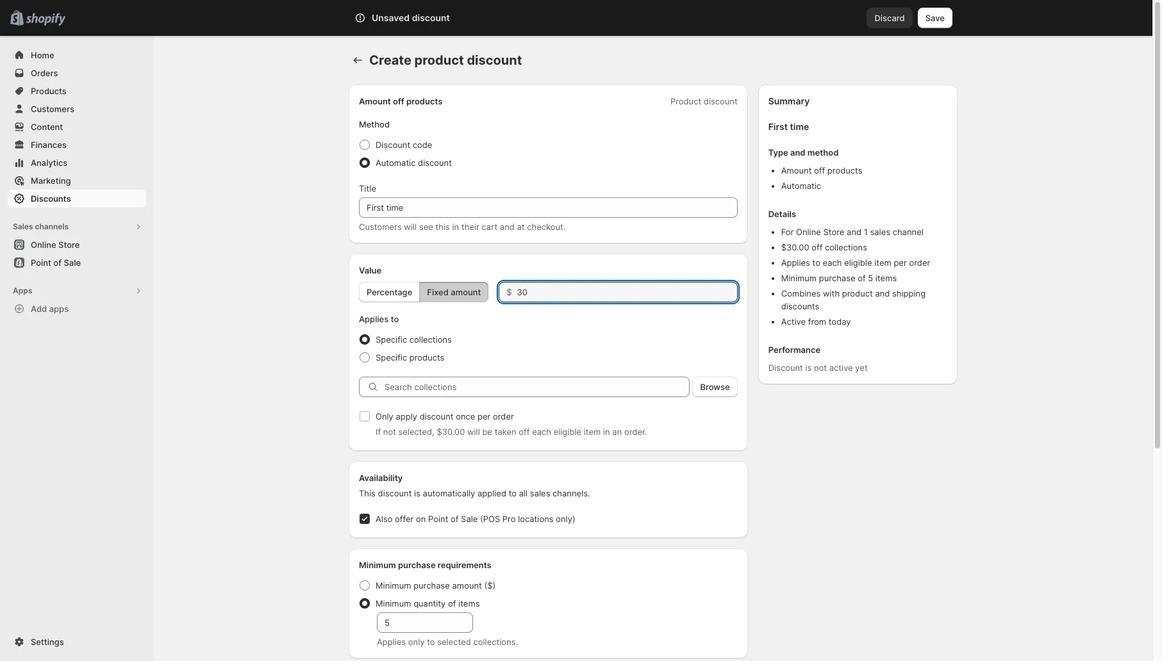Task type: locate. For each thing, give the bounding box(es) containing it.
1 horizontal spatial per
[[894, 258, 907, 268]]

applies down the percentage button
[[359, 314, 389, 324]]

1 vertical spatial product
[[843, 289, 873, 299]]

1 horizontal spatial item
[[875, 258, 892, 268]]

0 vertical spatial item
[[875, 258, 892, 268]]

1 vertical spatial specific
[[376, 353, 407, 363]]

specific down specific collections
[[376, 353, 407, 363]]

specific
[[376, 335, 407, 345], [376, 353, 407, 363]]

sales channels
[[13, 222, 69, 231]]

items right 5
[[876, 273, 897, 283]]

sales right 1
[[870, 227, 891, 237]]

online store button
[[0, 236, 154, 254]]

applies only to selected collections.
[[377, 637, 518, 648]]

1 horizontal spatial sale
[[461, 514, 478, 525]]

see
[[419, 222, 433, 232]]

customers down title
[[359, 222, 402, 232]]

customers
[[31, 104, 74, 114], [359, 222, 402, 232]]

0 horizontal spatial automatic
[[376, 158, 416, 168]]

applies inside for online store and 1 sales channel $30.00 off collections applies to each eligible item per order minimum purchase of 5 items combines with product and shipping discounts active from today
[[781, 258, 810, 268]]

collections
[[825, 242, 868, 253], [410, 335, 452, 345]]

0 horizontal spatial item
[[584, 427, 601, 437]]

automatic down discount code
[[376, 158, 416, 168]]

1 vertical spatial online
[[31, 240, 56, 250]]

1 horizontal spatial $30.00
[[781, 242, 810, 253]]

None text field
[[377, 613, 473, 634]]

method
[[808, 147, 839, 158]]

is inside "availability this discount is automatically applied to all sales channels."
[[414, 489, 421, 499]]

browse button
[[693, 377, 738, 398]]

1 vertical spatial amount
[[781, 165, 812, 176]]

will
[[404, 222, 417, 232], [467, 427, 480, 437]]

0 vertical spatial specific
[[376, 335, 407, 345]]

($)
[[484, 581, 496, 591]]

channels
[[35, 222, 69, 231]]

per up be on the left bottom of page
[[478, 412, 491, 422]]

finances link
[[8, 136, 146, 154]]

1 horizontal spatial discount
[[769, 363, 803, 373]]

0 vertical spatial amount
[[451, 287, 481, 298]]

$30.00 down the for
[[781, 242, 810, 253]]

1 horizontal spatial not
[[814, 363, 827, 373]]

0 vertical spatial in
[[452, 222, 459, 232]]

customers down products
[[31, 104, 74, 114]]

automatic down type and method
[[781, 181, 822, 191]]

eligible up 5
[[845, 258, 872, 268]]

off inside amount off products automatic
[[814, 165, 825, 176]]

online inside button
[[31, 240, 56, 250]]

0 vertical spatial customers
[[31, 104, 74, 114]]

amount for amount off products
[[359, 96, 391, 106]]

of right quantity
[[448, 599, 456, 609]]

of down automatically
[[451, 514, 459, 525]]

to down the percentage button
[[391, 314, 399, 324]]

discount for discount code
[[376, 140, 410, 150]]

0 vertical spatial point
[[31, 258, 51, 268]]

combines
[[781, 289, 821, 299]]

product inside for online store and 1 sales channel $30.00 off collections applies to each eligible item per order minimum purchase of 5 items combines with product and shipping discounts active from today
[[843, 289, 873, 299]]

1 horizontal spatial will
[[467, 427, 480, 437]]

1 horizontal spatial collections
[[825, 242, 868, 253]]

point of sale button
[[0, 254, 154, 272]]

0 vertical spatial is
[[806, 363, 812, 373]]

store left 1
[[824, 227, 845, 237]]

specific down applies to
[[376, 335, 407, 345]]

purchase up quantity
[[414, 581, 450, 591]]

1 vertical spatial in
[[603, 427, 610, 437]]

fixed
[[427, 287, 449, 298]]

to left all
[[509, 489, 517, 499]]

1 horizontal spatial product
[[843, 289, 873, 299]]

and
[[791, 147, 806, 158], [500, 222, 515, 232], [847, 227, 862, 237], [876, 289, 890, 299]]

2 vertical spatial purchase
[[414, 581, 450, 591]]

1 vertical spatial each
[[532, 427, 551, 437]]

order
[[910, 258, 931, 268], [493, 412, 514, 422]]

each up with
[[823, 258, 842, 268]]

items down minimum purchase amount ($)
[[459, 599, 480, 609]]

will left see
[[404, 222, 417, 232]]

0 horizontal spatial sales
[[530, 489, 550, 499]]

0 vertical spatial per
[[894, 258, 907, 268]]

2 specific from the top
[[376, 353, 407, 363]]

discount
[[376, 140, 410, 150], [769, 363, 803, 373]]

1 horizontal spatial store
[[824, 227, 845, 237]]

sales inside "availability this discount is automatically applied to all sales channels."
[[530, 489, 550, 499]]

0 vertical spatial each
[[823, 258, 842, 268]]

items inside for online store and 1 sales channel $30.00 off collections applies to each eligible item per order minimum purchase of 5 items combines with product and shipping discounts active from today
[[876, 273, 897, 283]]

0 vertical spatial sales
[[870, 227, 891, 237]]

amount for amount off products automatic
[[781, 165, 812, 176]]

discount down the performance
[[769, 363, 803, 373]]

sales
[[13, 222, 33, 231]]

1 horizontal spatial online
[[796, 227, 821, 237]]

1 horizontal spatial in
[[603, 427, 610, 437]]

per
[[894, 258, 907, 268], [478, 412, 491, 422]]

purchase up minimum purchase amount ($)
[[398, 560, 436, 571]]

home
[[31, 50, 54, 60]]

order up "taken"
[[493, 412, 514, 422]]

1 vertical spatial is
[[414, 489, 421, 499]]

is down the performance
[[806, 363, 812, 373]]

details
[[769, 209, 797, 219]]

0 vertical spatial purchase
[[819, 273, 856, 283]]

1 vertical spatial sales
[[530, 489, 550, 499]]

active
[[830, 363, 853, 373]]

and left at
[[500, 222, 515, 232]]

analytics link
[[8, 154, 146, 172]]

search button
[[391, 8, 762, 28]]

customers for customers
[[31, 104, 74, 114]]

of left 5
[[858, 273, 866, 283]]

be
[[482, 427, 493, 437]]

point inside point of sale link
[[31, 258, 51, 268]]

1 vertical spatial collections
[[410, 335, 452, 345]]

1 horizontal spatial eligible
[[845, 258, 872, 268]]

pro
[[503, 514, 516, 525]]

each inside for online store and 1 sales channel $30.00 off collections applies to each eligible item per order minimum purchase of 5 items combines with product and shipping discounts active from today
[[823, 258, 842, 268]]

amount down type and method
[[781, 165, 812, 176]]

discount for discount is not active yet
[[769, 363, 803, 373]]

online store
[[31, 240, 80, 250]]

type
[[769, 147, 789, 158]]

purchase up with
[[819, 273, 856, 283]]

0 vertical spatial not
[[814, 363, 827, 373]]

applies left only
[[377, 637, 406, 648]]

and left shipping
[[876, 289, 890, 299]]

fixed amount button
[[420, 282, 489, 303]]

1 horizontal spatial amount
[[781, 165, 812, 176]]

content link
[[8, 118, 146, 136]]

item
[[875, 258, 892, 268], [584, 427, 601, 437]]

store inside online store link
[[58, 240, 80, 250]]

$30.00
[[781, 242, 810, 253], [437, 427, 465, 437]]

only apply discount once per order
[[376, 412, 514, 422]]

store down sales channels button
[[58, 240, 80, 250]]

0 vertical spatial eligible
[[845, 258, 872, 268]]

0 horizontal spatial point
[[31, 258, 51, 268]]

also offer on point of sale (pos pro locations only)
[[376, 514, 576, 525]]

0 vertical spatial store
[[824, 227, 845, 237]]

1 horizontal spatial items
[[876, 273, 897, 283]]

1 horizontal spatial automatic
[[781, 181, 822, 191]]

shopify image
[[26, 13, 66, 26]]

off up the combines
[[812, 242, 823, 253]]

automatic inside amount off products automatic
[[781, 181, 822, 191]]

1 vertical spatial customers
[[359, 222, 402, 232]]

of down online store
[[53, 258, 62, 268]]

1 vertical spatial discount
[[769, 363, 803, 373]]

off
[[393, 96, 404, 106], [814, 165, 825, 176], [812, 242, 823, 253], [519, 427, 530, 437]]

applies to
[[359, 314, 399, 324]]

to right only
[[427, 637, 435, 648]]

marketing link
[[8, 172, 146, 190]]

of inside button
[[53, 258, 62, 268]]

0 vertical spatial products
[[407, 96, 443, 106]]

0 horizontal spatial order
[[493, 412, 514, 422]]

minimum purchase amount ($)
[[376, 581, 496, 591]]

to inside "availability this discount is automatically applied to all sales channels."
[[509, 489, 517, 499]]

to up the combines
[[813, 258, 821, 268]]

minimum up the combines
[[781, 273, 817, 283]]

0 horizontal spatial in
[[452, 222, 459, 232]]

discard button
[[867, 8, 913, 28]]

1 vertical spatial products
[[828, 165, 863, 176]]

$30.00 inside for online store and 1 sales channel $30.00 off collections applies to each eligible item per order minimum purchase of 5 items combines with product and shipping discounts active from today
[[781, 242, 810, 253]]

minimum left quantity
[[376, 599, 411, 609]]

minimum down "also"
[[359, 560, 396, 571]]

0 vertical spatial order
[[910, 258, 931, 268]]

products down specific collections
[[410, 353, 445, 363]]

is up "on"
[[414, 489, 421, 499]]

0 horizontal spatial customers
[[31, 104, 74, 114]]

(pos
[[480, 514, 500, 525]]

0 horizontal spatial store
[[58, 240, 80, 250]]

online right the for
[[796, 227, 821, 237]]

1 vertical spatial amount
[[452, 581, 482, 591]]

0 vertical spatial items
[[876, 273, 897, 283]]

eligible left an
[[554, 427, 582, 437]]

0 horizontal spatial product
[[415, 53, 464, 68]]

point
[[31, 258, 51, 268], [428, 514, 448, 525]]

amount inside amount off products automatic
[[781, 165, 812, 176]]

products down method
[[828, 165, 863, 176]]

will left be on the left bottom of page
[[467, 427, 480, 437]]

percentage
[[367, 287, 413, 298]]

collections up specific products
[[410, 335, 452, 345]]

product down 5
[[843, 289, 873, 299]]

off down method
[[814, 165, 825, 176]]

amount down requirements
[[452, 581, 482, 591]]

item inside for online store and 1 sales channel $30.00 off collections applies to each eligible item per order minimum purchase of 5 items combines with product and shipping discounts active from today
[[875, 258, 892, 268]]

shipping
[[893, 289, 926, 299]]

minimum for minimum purchase amount ($)
[[376, 581, 411, 591]]

1 vertical spatial $30.00
[[437, 427, 465, 437]]

eligible
[[845, 258, 872, 268], [554, 427, 582, 437]]

per down channel
[[894, 258, 907, 268]]

create
[[369, 53, 412, 68]]

amount up method
[[359, 96, 391, 106]]

summary
[[769, 96, 810, 106]]

amount right fixed
[[451, 287, 481, 298]]

$
[[507, 287, 512, 298]]

order.
[[625, 427, 647, 437]]

1 vertical spatial sale
[[461, 514, 478, 525]]

1 vertical spatial applies
[[359, 314, 389, 324]]

amount
[[451, 287, 481, 298], [452, 581, 482, 591]]

0 horizontal spatial items
[[459, 599, 480, 609]]

0 horizontal spatial each
[[532, 427, 551, 437]]

collections.
[[474, 637, 518, 648]]

1 vertical spatial not
[[383, 427, 396, 437]]

0 horizontal spatial not
[[383, 427, 396, 437]]

1 vertical spatial per
[[478, 412, 491, 422]]

and right type on the top
[[791, 147, 806, 158]]

applies
[[781, 258, 810, 268], [359, 314, 389, 324], [377, 637, 406, 648]]

in right the this
[[452, 222, 459, 232]]

0 horizontal spatial will
[[404, 222, 417, 232]]

in left an
[[603, 427, 610, 437]]

0 vertical spatial $30.00
[[781, 242, 810, 253]]

0 vertical spatial amount
[[359, 96, 391, 106]]

products for amount off products automatic
[[828, 165, 863, 176]]

collections down 1
[[825, 242, 868, 253]]

applies up the combines
[[781, 258, 810, 268]]

0 horizontal spatial discount
[[376, 140, 410, 150]]

automatically
[[423, 489, 475, 499]]

discounts
[[31, 194, 71, 204]]

0 horizontal spatial is
[[414, 489, 421, 499]]

discount is not active yet
[[769, 363, 868, 373]]

discounts link
[[8, 190, 146, 208]]

2 vertical spatial applies
[[377, 637, 406, 648]]

for online store and 1 sales channel $30.00 off collections applies to each eligible item per order minimum purchase of 5 items combines with product and shipping discounts active from today
[[781, 227, 931, 327]]

discount code
[[376, 140, 432, 150]]

yet
[[856, 363, 868, 373]]

$30.00 down only apply discount once per order
[[437, 427, 465, 437]]

1 vertical spatial automatic
[[781, 181, 822, 191]]

1 vertical spatial store
[[58, 240, 80, 250]]

0 vertical spatial online
[[796, 227, 821, 237]]

Title text field
[[359, 198, 738, 218]]

0 vertical spatial sale
[[64, 258, 81, 268]]

1 horizontal spatial sales
[[870, 227, 891, 237]]

1 specific from the top
[[376, 335, 407, 345]]

cart
[[482, 222, 498, 232]]

off down create
[[393, 96, 404, 106]]

0 vertical spatial discount
[[376, 140, 410, 150]]

point right "on"
[[428, 514, 448, 525]]

purchase for requirements
[[398, 560, 436, 571]]

1 horizontal spatial order
[[910, 258, 931, 268]]

0 horizontal spatial eligible
[[554, 427, 582, 437]]

in
[[452, 222, 459, 232], [603, 427, 610, 437]]

sales right all
[[530, 489, 550, 499]]

1 vertical spatial order
[[493, 412, 514, 422]]

not right if
[[383, 427, 396, 437]]

each right "taken"
[[532, 427, 551, 437]]

Search collections text field
[[385, 377, 690, 398]]

minimum down "minimum purchase requirements"
[[376, 581, 411, 591]]

0 horizontal spatial amount
[[359, 96, 391, 106]]

0 horizontal spatial $30.00
[[437, 427, 465, 437]]

store inside for online store and 1 sales channel $30.00 off collections applies to each eligible item per order minimum purchase of 5 items combines with product and shipping discounts active from today
[[824, 227, 845, 237]]

on
[[416, 514, 426, 525]]

0 horizontal spatial sale
[[64, 258, 81, 268]]

specific for specific collections
[[376, 335, 407, 345]]

home link
[[8, 46, 146, 64]]

1 vertical spatial purchase
[[398, 560, 436, 571]]

online down sales channels
[[31, 240, 56, 250]]

sale down "online store" button
[[64, 258, 81, 268]]

products up code
[[407, 96, 443, 106]]

sale left (pos
[[461, 514, 478, 525]]

discount up automatic discount
[[376, 140, 410, 150]]

of inside for online store and 1 sales channel $30.00 off collections applies to each eligible item per order minimum purchase of 5 items combines with product and shipping discounts active from today
[[858, 273, 866, 283]]

amount
[[359, 96, 391, 106], [781, 165, 812, 176]]

1 vertical spatial point
[[428, 514, 448, 525]]

0 vertical spatial applies
[[781, 258, 810, 268]]

order up shipping
[[910, 258, 931, 268]]

product down search
[[415, 53, 464, 68]]

0 vertical spatial collections
[[825, 242, 868, 253]]

point of sale link
[[8, 254, 146, 272]]

0 vertical spatial product
[[415, 53, 464, 68]]

0 horizontal spatial online
[[31, 240, 56, 250]]

1 horizontal spatial each
[[823, 258, 842, 268]]

5
[[868, 273, 874, 283]]

point down online store
[[31, 258, 51, 268]]

not left the active
[[814, 363, 827, 373]]

marketing
[[31, 176, 71, 186]]

products inside amount off products automatic
[[828, 165, 863, 176]]



Task type: vqa. For each thing, say whether or not it's contained in the screenshot.
bottommost the to
no



Task type: describe. For each thing, give the bounding box(es) containing it.
purchase inside for online store and 1 sales channel $30.00 off collections applies to each eligible item per order minimum purchase of 5 items combines with product and shipping discounts active from today
[[819, 273, 856, 283]]

only)
[[556, 514, 576, 525]]

applies for applies to
[[359, 314, 389, 324]]

0 vertical spatial will
[[404, 222, 417, 232]]

channel
[[893, 227, 924, 237]]

minimum purchase requirements
[[359, 560, 492, 571]]

this
[[359, 489, 376, 499]]

specific for specific products
[[376, 353, 407, 363]]

collections inside for online store and 1 sales channel $30.00 off collections applies to each eligible item per order minimum purchase of 5 items combines with product and shipping discounts active from today
[[825, 242, 868, 253]]

taken
[[495, 427, 517, 437]]

discard
[[875, 13, 905, 23]]

at
[[517, 222, 525, 232]]

1 horizontal spatial is
[[806, 363, 812, 373]]

save button
[[918, 8, 953, 28]]

and left 1
[[847, 227, 862, 237]]

discounts
[[781, 301, 820, 312]]

minimum for minimum purchase requirements
[[359, 560, 396, 571]]

products link
[[8, 82, 146, 100]]

unsaved
[[372, 12, 410, 23]]

0 vertical spatial automatic
[[376, 158, 416, 168]]

active
[[781, 317, 806, 327]]

first
[[769, 121, 788, 132]]

off inside for online store and 1 sales channel $30.00 off collections applies to each eligible item per order minimum purchase of 5 items combines with product and shipping discounts active from today
[[812, 242, 823, 253]]

availability this discount is automatically applied to all sales channels.
[[359, 473, 590, 499]]

per inside for online store and 1 sales channel $30.00 off collections applies to each eligible item per order minimum purchase of 5 items combines with product and shipping discounts active from today
[[894, 258, 907, 268]]

amount inside "button"
[[451, 287, 481, 298]]

requirements
[[438, 560, 492, 571]]

customers for customers will see this in their cart and at checkout.
[[359, 222, 402, 232]]

1 vertical spatial item
[[584, 427, 601, 437]]

time
[[790, 121, 810, 132]]

orders link
[[8, 64, 146, 82]]

if not selected, $30.00 will be taken off each eligible item in an order.
[[376, 427, 647, 437]]

1 horizontal spatial point
[[428, 514, 448, 525]]

1
[[864, 227, 868, 237]]

unsaved discount
[[372, 12, 450, 23]]

method
[[359, 119, 390, 130]]

$ text field
[[517, 282, 738, 303]]

0 horizontal spatial per
[[478, 412, 491, 422]]

online inside for online store and 1 sales channel $30.00 off collections applies to each eligible item per order minimum purchase of 5 items combines with product and shipping discounts active from today
[[796, 227, 821, 237]]

channels.
[[553, 489, 590, 499]]

eligible inside for online store and 1 sales channel $30.00 off collections applies to each eligible item per order minimum purchase of 5 items combines with product and shipping discounts active from today
[[845, 258, 872, 268]]

specific collections
[[376, 335, 452, 345]]

applied
[[478, 489, 507, 499]]

an
[[613, 427, 622, 437]]

amount off products automatic
[[781, 165, 863, 191]]

0 horizontal spatial collections
[[410, 335, 452, 345]]

save
[[926, 13, 945, 23]]

to inside for online store and 1 sales channel $30.00 off collections applies to each eligible item per order minimum purchase of 5 items combines with product and shipping discounts active from today
[[813, 258, 821, 268]]

apply
[[396, 412, 417, 422]]

quantity
[[414, 599, 446, 609]]

content
[[31, 122, 63, 132]]

locations
[[518, 514, 554, 525]]

for
[[781, 227, 794, 237]]

search
[[412, 13, 439, 23]]

add apps button
[[8, 300, 146, 318]]

code
[[413, 140, 432, 150]]

applies for applies only to selected collections.
[[377, 637, 406, 648]]

offer
[[395, 514, 414, 525]]

add apps
[[31, 304, 69, 314]]

apps
[[13, 286, 32, 296]]

title
[[359, 183, 376, 194]]

minimum inside for online store and 1 sales channel $30.00 off collections applies to each eligible item per order minimum purchase of 5 items combines with product and shipping discounts active from today
[[781, 273, 817, 283]]

if
[[376, 427, 381, 437]]

sale inside button
[[64, 258, 81, 268]]

percentage button
[[359, 282, 420, 303]]

settings link
[[8, 634, 146, 652]]

also
[[376, 514, 393, 525]]

online store link
[[8, 236, 146, 254]]

products for amount off products
[[407, 96, 443, 106]]

1 vertical spatial eligible
[[554, 427, 582, 437]]

performance
[[769, 345, 821, 355]]

customers link
[[8, 100, 146, 118]]

automatic discount
[[376, 158, 452, 168]]

selected
[[437, 637, 471, 648]]

settings
[[31, 637, 64, 648]]

all
[[519, 489, 528, 499]]

specific products
[[376, 353, 445, 363]]

availability
[[359, 473, 403, 484]]

point of sale
[[31, 258, 81, 268]]

sales channels button
[[8, 218, 146, 236]]

purchase for amount
[[414, 581, 450, 591]]

their
[[462, 222, 480, 232]]

products
[[31, 86, 67, 96]]

analytics
[[31, 158, 68, 168]]

only
[[376, 412, 394, 422]]

from
[[808, 317, 827, 327]]

order inside for online store and 1 sales channel $30.00 off collections applies to each eligible item per order minimum purchase of 5 items combines with product and shipping discounts active from today
[[910, 258, 931, 268]]

today
[[829, 317, 851, 327]]

product discount
[[671, 96, 738, 106]]

discount inside "availability this discount is automatically applied to all sales channels."
[[378, 489, 412, 499]]

orders
[[31, 68, 58, 78]]

browse
[[701, 382, 730, 392]]

1 vertical spatial items
[[459, 599, 480, 609]]

only
[[408, 637, 425, 648]]

add
[[31, 304, 47, 314]]

off right "taken"
[[519, 427, 530, 437]]

minimum for minimum quantity of items
[[376, 599, 411, 609]]

2 vertical spatial products
[[410, 353, 445, 363]]

customers will see this in their cart and at checkout.
[[359, 222, 566, 232]]

value
[[359, 265, 382, 276]]

sales inside for online store and 1 sales channel $30.00 off collections applies to each eligible item per order minimum purchase of 5 items combines with product and shipping discounts active from today
[[870, 227, 891, 237]]

1 vertical spatial will
[[467, 427, 480, 437]]

fixed amount
[[427, 287, 481, 298]]

this
[[436, 222, 450, 232]]

apps
[[49, 304, 69, 314]]

finances
[[31, 140, 67, 150]]

checkout.
[[527, 222, 566, 232]]



